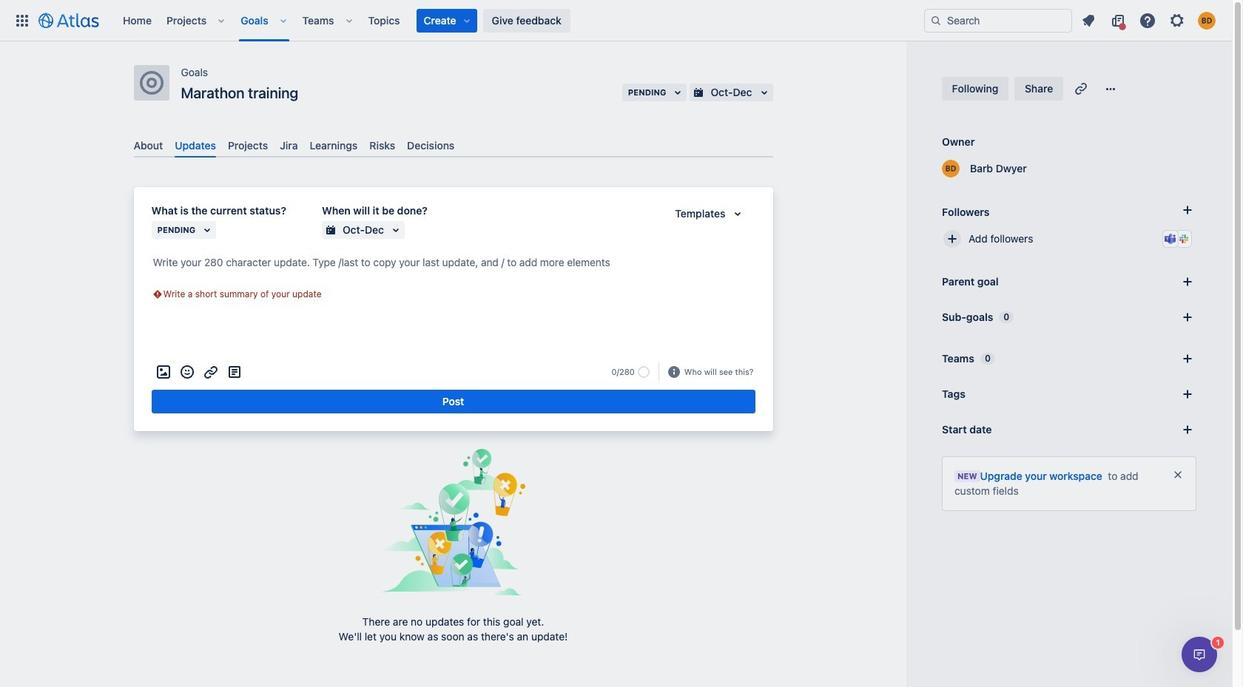 Task type: vqa. For each thing, say whether or not it's contained in the screenshot.
switch to... image
no



Task type: locate. For each thing, give the bounding box(es) containing it.
goal icon image
[[140, 71, 163, 95]]

search image
[[930, 14, 942, 26]]

help image
[[1139, 11, 1157, 29]]

top element
[[9, 0, 924, 41]]

close banner image
[[1172, 469, 1184, 481]]

tab list
[[128, 133, 779, 158]]

msteams logo showing  channels are connected to this goal image
[[1165, 233, 1177, 245]]

Search field
[[924, 9, 1073, 32]]

dialog
[[1182, 637, 1218, 673]]

add a follower image
[[1179, 201, 1197, 219]]

None search field
[[924, 9, 1073, 32]]

banner
[[0, 0, 1232, 41]]



Task type: describe. For each thing, give the bounding box(es) containing it.
add files, videos, or images image
[[154, 364, 172, 381]]

insert link image
[[202, 364, 219, 381]]

Main content area, start typing to enter text. text field
[[151, 254, 755, 277]]

add follower image
[[944, 230, 961, 248]]

slack logo showing nan channels are connected to this goal image
[[1178, 233, 1190, 245]]

insert emoji image
[[178, 364, 196, 381]]

error image
[[151, 289, 163, 301]]



